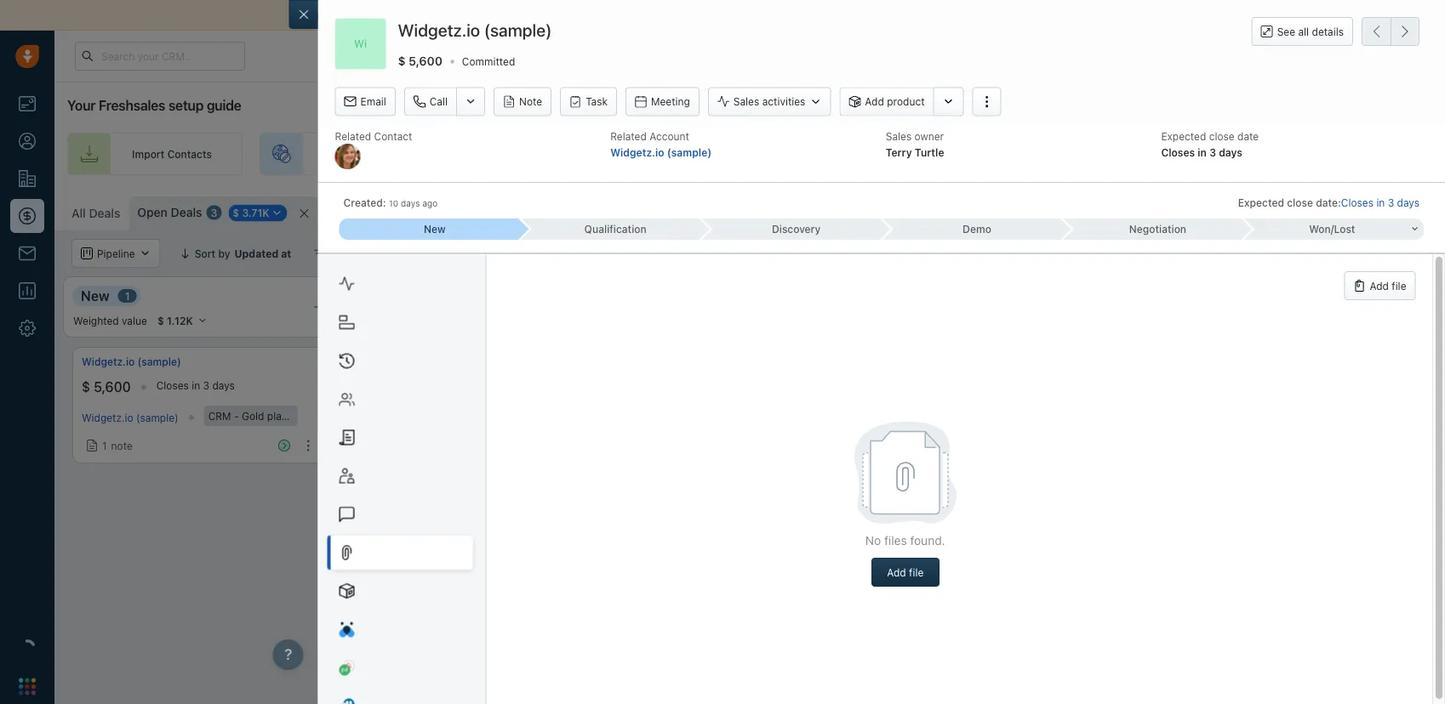Task type: describe. For each thing, give the bounding box(es) containing it.
- inside button
[[1306, 410, 1310, 422]]

1 gold from the left
[[242, 410, 264, 422]]

owners
[[490, 248, 526, 260]]

in inside expected close date closes in 3 days
[[1198, 146, 1207, 158]]

/
[[1331, 223, 1334, 235]]

1 monthly from the left
[[290, 410, 329, 422]]

2
[[332, 248, 339, 260]]

demo
[[963, 223, 992, 235]]

days inside expected close date closes in 3 days
[[1219, 146, 1243, 158]]

connect your mailbox
[[290, 8, 412, 22]]

bring in website leads
[[324, 148, 432, 160]]

date:
[[1316, 197, 1342, 209]]

your inside "link"
[[1230, 148, 1252, 160]]

all deal owners button
[[420, 239, 537, 268]]

closes in 3 days
[[156, 380, 235, 392]]

setup
[[168, 97, 204, 114]]

container_wx8msf4aqz5i3rn1 image inside the all deal owners button
[[431, 248, 443, 260]]

Search field
[[1354, 239, 1439, 268]]

import contacts
[[132, 148, 212, 160]]

related account widgetz.io (sample)
[[611, 130, 712, 158]]

email button
[[335, 87, 396, 116]]

sales
[[1255, 148, 1280, 160]]

1 horizontal spatial add file
[[1370, 280, 1406, 292]]

team
[[599, 148, 624, 160]]

1 plan from the left
[[267, 410, 288, 422]]

invite your team
[[545, 148, 624, 160]]

widgetz.io (sample) inside dialog
[[398, 20, 552, 40]]

freshsales
[[99, 97, 165, 114]]

details
[[1312, 26, 1344, 37]]

all deals
[[72, 206, 120, 220]]

your for team
[[574, 148, 596, 160]]

(sample) inside "link"
[[407, 356, 450, 368]]

set up your sales pipeline link
[[1131, 133, 1352, 175]]

guide
[[207, 97, 241, 114]]

add up search field
[[1384, 205, 1404, 217]]

add left the product
[[865, 96, 884, 108]]

terry
[[886, 146, 912, 158]]

mailbox
[[369, 8, 412, 22]]

widgetz.io inside related account widgetz.io (sample)
[[611, 146, 665, 158]]

open deals 3
[[137, 206, 217, 220]]

filters
[[341, 248, 370, 260]]

new inside the widgetz.io (sample) dialog
[[424, 223, 446, 235]]

1 vertical spatial widgetz.io (sample) link
[[82, 355, 181, 370]]

3 inside open deals 3
[[211, 207, 217, 219]]

container_wx8msf4aqz5i3rn1 image for 1
[[86, 440, 98, 452]]

widgetz.io (sample) dialog
[[289, 0, 1445, 705]]

crm - gold plan monthly (sample) button
[[1150, 347, 1445, 464]]

task
[[586, 96, 608, 108]]

monthly inside button
[[1362, 410, 1401, 422]]

⌘
[[415, 208, 425, 220]]

1 vertical spatial container_wx8msf4aqz5i3rn1 image
[[363, 437, 375, 449]]

container_wx8msf4aqz5i3rn1 image inside 2 filters applied button
[[314, 248, 325, 260]]

close image
[[1420, 11, 1428, 20]]

in for bring in website leads
[[353, 148, 362, 160]]

5,600 inside the widgetz.io (sample) dialog
[[409, 54, 443, 68]]

nov
[[466, 380, 485, 392]]

acme inc (sample)
[[358, 356, 450, 368]]

task button
[[560, 87, 617, 116]]

12 more...
[[349, 208, 398, 220]]

add product button
[[840, 87, 933, 116]]

$ 5,600 inside the widgetz.io (sample) dialog
[[398, 54, 443, 68]]

close for date:
[[1287, 197, 1314, 209]]

bring in website leads link
[[260, 133, 463, 175]]

closes inside expected close date closes in 3 days
[[1161, 146, 1195, 158]]

add product
[[865, 96, 925, 108]]

import for import deals
[[1252, 205, 1285, 217]]

(sample) inside related account widgetz.io (sample)
[[667, 146, 712, 158]]

$ inside the widgetz.io (sample) dialog
[[398, 54, 406, 68]]

close for date
[[1209, 130, 1235, 142]]

meeting
[[651, 96, 690, 108]]

your for mailbox
[[340, 8, 366, 22]]

1 - from the left
[[234, 410, 239, 422]]

set
[[1195, 148, 1212, 160]]

0 vertical spatial widgetz.io (sample) link
[[611, 146, 712, 158]]

expected for expected close date:
[[1238, 197, 1285, 209]]

demo link
[[882, 219, 1063, 240]]

lost
[[1334, 223, 1356, 235]]

new link
[[339, 219, 520, 240]]

see
[[1278, 26, 1296, 37]]

account
[[650, 130, 689, 142]]

inc
[[389, 356, 404, 368]]

created:
[[344, 197, 386, 209]]

expected for expected close date
[[1161, 130, 1207, 142]]

no files found.
[[865, 534, 945, 548]]

0 horizontal spatial add file button
[[871, 558, 939, 587]]

deals for import
[[1288, 205, 1315, 217]]

more...
[[363, 208, 398, 220]]

owner
[[915, 130, 944, 142]]

plan inside button
[[1339, 410, 1359, 422]]

qualification link
[[520, 219, 701, 240]]

note button
[[494, 87, 552, 116]]

contact
[[374, 130, 412, 142]]

no inside closes in nov no products
[[478, 410, 491, 422]]

connect
[[290, 8, 337, 22]]

closes in 3 days link
[[1342, 196, 1420, 210]]

days inside created: 10 days ago
[[401, 199, 420, 208]]

0 horizontal spatial add file
[[887, 567, 923, 579]]

freshworks switcher image
[[19, 679, 36, 696]]

all deal owners
[[450, 248, 526, 260]]

contacts
[[167, 148, 212, 160]]

turtle
[[915, 146, 945, 158]]

related for related account widgetz.io (sample)
[[611, 130, 647, 142]]

and
[[1256, 248, 1274, 260]]

import deals group
[[1229, 197, 1353, 226]]

Search your CRM... text field
[[75, 42, 245, 71]]

invite your team link
[[480, 133, 654, 175]]

your
[[67, 97, 96, 114]]

quotas
[[1217, 248, 1253, 260]]

0 horizontal spatial file
[[909, 567, 923, 579]]

qualification
[[585, 223, 647, 235]]

expected close date closes in 3 days
[[1161, 130, 1259, 158]]

products
[[494, 410, 537, 422]]

negotiation link
[[1063, 219, 1243, 240]]

leads
[[406, 148, 432, 160]]

forecasting
[[1277, 248, 1335, 260]]

product
[[887, 96, 925, 108]]

see all details
[[1278, 26, 1344, 37]]

acme inc (sample) link
[[358, 355, 450, 370]]

gold inside the crm - gold plan monthly (sample) button
[[1313, 410, 1336, 422]]

see all details button
[[1252, 17, 1354, 46]]

2 filters applied button
[[302, 239, 420, 268]]



Task type: locate. For each thing, give the bounding box(es) containing it.
1 horizontal spatial gold
[[1313, 410, 1336, 422]]

1 horizontal spatial related
[[611, 130, 647, 142]]

add file button down no files found.
[[871, 558, 939, 587]]

file
[[1392, 280, 1406, 292], [909, 567, 923, 579]]

1 horizontal spatial $
[[398, 54, 406, 68]]

closes
[[1161, 146, 1195, 158], [1342, 197, 1374, 209], [156, 380, 189, 392], [419, 380, 452, 392]]

expected inside expected close date closes in 3 days
[[1161, 130, 1207, 142]]

1 horizontal spatial 5,600
[[409, 54, 443, 68]]

deals left open
[[89, 206, 120, 220]]

2 crm - gold plan monthly (sample) from the left
[[1280, 410, 1445, 422]]

expected up set
[[1161, 130, 1207, 142]]

add file button down search field
[[1344, 272, 1416, 300]]

1 horizontal spatial file
[[1392, 280, 1406, 292]]

your freshsales setup guide
[[67, 97, 241, 114]]

related for related contact
[[335, 130, 371, 142]]

1 vertical spatial sales
[[886, 130, 912, 142]]

0 horizontal spatial -
[[234, 410, 239, 422]]

expected down set up your sales pipeline
[[1238, 197, 1285, 209]]

add
[[865, 96, 884, 108], [1384, 205, 1404, 217], [1370, 280, 1389, 292], [887, 567, 906, 579]]

all left open
[[72, 206, 86, 220]]

1 vertical spatial widgetz.io (sample)
[[82, 356, 181, 368]]

0 vertical spatial add file
[[1370, 280, 1406, 292]]

your left team
[[574, 148, 596, 160]]

12
[[349, 208, 360, 220]]

activities
[[762, 96, 806, 108]]

add down 'files'
[[887, 567, 906, 579]]

file down no files found.
[[909, 567, 923, 579]]

2 related from the left
[[611, 130, 647, 142]]

add deal
[[1384, 205, 1428, 217]]

0 vertical spatial 1
[[125, 290, 130, 302]]

2 gold from the left
[[1313, 410, 1336, 422]]

call
[[430, 96, 448, 108]]

1 horizontal spatial crm
[[1280, 410, 1303, 422]]

no inside the widgetz.io (sample) dialog
[[865, 534, 881, 548]]

bring
[[324, 148, 350, 160]]

up
[[1215, 148, 1227, 160]]

deal up search field
[[1406, 205, 1428, 217]]

deal left owners
[[465, 248, 487, 260]]

add file down no files found.
[[887, 567, 923, 579]]

deal inside button
[[1406, 205, 1428, 217]]

0 vertical spatial file
[[1392, 280, 1406, 292]]

$ 5,600 up 1 note
[[82, 379, 131, 396]]

0 horizontal spatial new
[[81, 288, 110, 304]]

1 vertical spatial expected
[[1238, 197, 1285, 209]]

5,600 up 1 note
[[94, 379, 131, 396]]

0 horizontal spatial gold
[[242, 410, 264, 422]]

sales left activities
[[734, 96, 760, 108]]

in
[[1198, 146, 1207, 158], [353, 148, 362, 160], [1377, 197, 1385, 209], [192, 380, 200, 392], [455, 380, 463, 392]]

close left date:
[[1287, 197, 1314, 209]]

meeting button
[[626, 87, 700, 116]]

container_wx8msf4aqz5i3rn1 image
[[314, 248, 325, 260], [363, 437, 375, 449]]

$ 5,600
[[398, 54, 443, 68], [82, 379, 131, 396]]

1 vertical spatial import
[[1252, 205, 1285, 217]]

1 horizontal spatial container_wx8msf4aqz5i3rn1 image
[[363, 437, 375, 449]]

crm - gold plan monthly (sample) inside the crm - gold plan monthly (sample) button
[[1280, 410, 1445, 422]]

your up wi
[[340, 8, 366, 22]]

0 vertical spatial new
[[424, 223, 446, 235]]

1 horizontal spatial -
[[1306, 410, 1310, 422]]

1 crm - gold plan monthly (sample) from the left
[[208, 410, 374, 422]]

files
[[884, 534, 907, 548]]

$ 5,600 up call button
[[398, 54, 443, 68]]

acme
[[358, 356, 386, 368]]

sales inside sales owner terry turtle
[[886, 130, 912, 142]]

1 horizontal spatial plan
[[1339, 410, 1359, 422]]

all
[[72, 206, 86, 220], [450, 248, 462, 260]]

0 horizontal spatial crm
[[208, 410, 231, 422]]

1 vertical spatial no
[[865, 534, 881, 548]]

deals for all
[[89, 206, 120, 220]]

widgetz.io (sample) up committed
[[398, 20, 552, 40]]

note
[[111, 440, 133, 452]]

0 vertical spatial $
[[398, 54, 406, 68]]

import left contacts
[[132, 148, 165, 160]]

0 horizontal spatial all
[[72, 206, 86, 220]]

0 vertical spatial deal
[[1406, 205, 1428, 217]]

date
[[1238, 130, 1259, 142]]

email
[[361, 96, 386, 108]]

2 crm from the left
[[1280, 410, 1303, 422]]

import deals
[[1252, 205, 1315, 217]]

0 vertical spatial all
[[72, 206, 86, 220]]

container_wx8msf4aqz5i3rn1 image left 2
[[314, 248, 325, 260]]

1 for 1 note
[[102, 440, 107, 452]]

import contacts link
[[67, 133, 243, 175]]

created: 10 days ago
[[344, 197, 438, 209]]

deal
[[1406, 205, 1428, 217], [465, 248, 487, 260]]

email image
[[1277, 49, 1289, 63]]

2 - from the left
[[1306, 410, 1310, 422]]

all down new link
[[450, 248, 462, 260]]

sales activities button
[[708, 87, 840, 116], [708, 87, 831, 116]]

0 vertical spatial add file button
[[1344, 272, 1416, 300]]

close up up
[[1209, 130, 1235, 142]]

1 horizontal spatial import
[[1252, 205, 1285, 217]]

related contact
[[335, 130, 412, 142]]

widgetz.io (sample) link up closes in 3 days at the bottom of page
[[82, 355, 181, 370]]

1 horizontal spatial add file button
[[1344, 272, 1416, 300]]

0 horizontal spatial container_wx8msf4aqz5i3rn1 image
[[314, 248, 325, 260]]

1 horizontal spatial deal
[[1406, 205, 1428, 217]]

days
[[1219, 146, 1243, 158], [1397, 197, 1420, 209], [401, 199, 420, 208], [212, 380, 235, 392]]

0 vertical spatial sales
[[734, 96, 760, 108]]

related up team
[[611, 130, 647, 142]]

all inside button
[[450, 248, 462, 260]]

connect your mailbox link
[[290, 8, 415, 22]]

0 horizontal spatial $ 5,600
[[82, 379, 131, 396]]

all
[[1299, 26, 1309, 37]]

0 horizontal spatial sales
[[734, 96, 760, 108]]

deals
[[1288, 205, 1315, 217], [171, 206, 202, 220], [89, 206, 120, 220]]

2 vertical spatial widgetz.io (sample) link
[[82, 412, 178, 424]]

0 horizontal spatial your
[[340, 8, 366, 22]]

5,600 up call button
[[409, 54, 443, 68]]

import deals button
[[1229, 197, 1324, 226]]

deals up won
[[1288, 205, 1315, 217]]

1 horizontal spatial all
[[450, 248, 462, 260]]

container_wx8msf4aqz5i3rn1 image down acme
[[363, 437, 375, 449]]

related inside related account widgetz.io (sample)
[[611, 130, 647, 142]]

crm - gold plan monthly (sample)
[[208, 410, 374, 422], [1280, 410, 1445, 422]]

add deal button
[[1361, 197, 1437, 226]]

open deals link
[[137, 204, 202, 221]]

container_wx8msf4aqz5i3rn1 image left quotas
[[1201, 248, 1213, 260]]

1 horizontal spatial sales
[[886, 130, 912, 142]]

0 vertical spatial expected
[[1161, 130, 1207, 142]]

o
[[428, 208, 436, 220]]

wi
[[354, 38, 367, 50]]

pipeline
[[1283, 148, 1322, 160]]

invite
[[545, 148, 572, 160]]

1 horizontal spatial deals
[[171, 206, 202, 220]]

0 horizontal spatial plan
[[267, 410, 288, 422]]

0 horizontal spatial import
[[132, 148, 165, 160]]

sales for sales owner terry turtle
[[886, 130, 912, 142]]

widgetz.io
[[398, 20, 480, 40], [611, 146, 665, 158], [82, 356, 135, 368], [82, 412, 133, 424]]

open
[[137, 206, 168, 220]]

0 vertical spatial container_wx8msf4aqz5i3rn1 image
[[314, 248, 325, 260]]

1 vertical spatial $ 5,600
[[82, 379, 131, 396]]

1 horizontal spatial no
[[865, 534, 881, 548]]

0 horizontal spatial container_wx8msf4aqz5i3rn1 image
[[86, 440, 98, 452]]

1 vertical spatial add file
[[887, 567, 923, 579]]

3 inside expected close date closes in 3 days
[[1210, 146, 1216, 158]]

container_wx8msf4aqz5i3rn1 image for quotas and forecasting
[[1201, 248, 1213, 260]]

note
[[519, 96, 542, 108]]

0 vertical spatial import
[[132, 148, 165, 160]]

sales owner terry turtle
[[886, 130, 945, 158]]

-
[[234, 410, 239, 422], [1306, 410, 1310, 422]]

0 vertical spatial widgetz.io (sample)
[[398, 20, 552, 40]]

2 filters applied
[[332, 248, 409, 260]]

add file down search field
[[1370, 280, 1406, 292]]

1 horizontal spatial monthly
[[1362, 410, 1401, 422]]

0 horizontal spatial monthly
[[290, 410, 329, 422]]

deals right open
[[171, 206, 202, 220]]

committed
[[462, 56, 515, 68]]

1 vertical spatial 1
[[102, 440, 107, 452]]

widgetz.io (sample) up note
[[82, 412, 178, 424]]

1 horizontal spatial expected
[[1238, 197, 1285, 209]]

widgetz.io (sample) link down account
[[611, 146, 712, 158]]

no left 'files'
[[865, 534, 881, 548]]

0 horizontal spatial 1
[[102, 440, 107, 452]]

new down o
[[424, 223, 446, 235]]

related
[[335, 130, 371, 142], [611, 130, 647, 142]]

0 horizontal spatial expected
[[1161, 130, 1207, 142]]

2 horizontal spatial container_wx8msf4aqz5i3rn1 image
[[1201, 248, 1213, 260]]

1 vertical spatial deal
[[465, 248, 487, 260]]

new
[[424, 223, 446, 235], [81, 288, 110, 304]]

0 horizontal spatial deal
[[465, 248, 487, 260]]

gold
[[242, 410, 264, 422], [1313, 410, 1336, 422]]

1 vertical spatial file
[[909, 567, 923, 579]]

quotas and forecasting link
[[1201, 239, 1352, 268]]

container_wx8msf4aqz5i3rn1 image left 1 note
[[86, 440, 98, 452]]

1 horizontal spatial your
[[574, 148, 596, 160]]

sales for sales activities
[[734, 96, 760, 108]]

0 horizontal spatial crm - gold plan monthly (sample)
[[208, 410, 374, 422]]

1 for 1
[[125, 290, 130, 302]]

closes in nov no products
[[419, 380, 537, 422]]

0 horizontal spatial 5,600
[[94, 379, 131, 396]]

0 vertical spatial $ 5,600
[[398, 54, 443, 68]]

call button
[[404, 87, 456, 116]]

new down all deals
[[81, 288, 110, 304]]

no left products
[[478, 410, 491, 422]]

add file
[[1370, 280, 1406, 292], [887, 567, 923, 579]]

deal for add
[[1406, 205, 1428, 217]]

0 horizontal spatial deals
[[89, 206, 120, 220]]

1 horizontal spatial $ 5,600
[[398, 54, 443, 68]]

1 vertical spatial 5,600
[[94, 379, 131, 396]]

all for all deals
[[72, 206, 86, 220]]

widgetz.io (sample) link up note
[[82, 412, 178, 424]]

0 horizontal spatial related
[[335, 130, 371, 142]]

import for import contacts
[[132, 148, 165, 160]]

container_wx8msf4aqz5i3rn1 image down new link
[[431, 248, 443, 260]]

deals for open
[[171, 206, 202, 220]]

crm inside button
[[1280, 410, 1303, 422]]

2 plan from the left
[[1339, 410, 1359, 422]]

1 horizontal spatial container_wx8msf4aqz5i3rn1 image
[[431, 248, 443, 260]]

5,600
[[409, 54, 443, 68], [94, 379, 131, 396]]

2 monthly from the left
[[1362, 410, 1401, 422]]

3
[[1210, 146, 1216, 158], [1388, 197, 1395, 209], [211, 207, 217, 219], [203, 380, 209, 392]]

add down search field
[[1370, 280, 1389, 292]]

1 horizontal spatial close
[[1287, 197, 1314, 209]]

file down search field
[[1392, 280, 1406, 292]]

settings button
[[1146, 197, 1221, 226]]

1 crm from the left
[[208, 410, 231, 422]]

0 vertical spatial 5,600
[[409, 54, 443, 68]]

negotiation
[[1129, 223, 1187, 235]]

2 vertical spatial widgetz.io (sample)
[[82, 412, 178, 424]]

closes inside closes in nov no products
[[419, 380, 452, 392]]

(sample) inside button
[[1404, 410, 1445, 422]]

sales activities
[[734, 96, 806, 108]]

1 vertical spatial all
[[450, 248, 462, 260]]

widgetz.io (sample) up closes in 3 days at the bottom of page
[[82, 356, 181, 368]]

2 horizontal spatial your
[[1230, 148, 1252, 160]]

widgetz.io (sample) link
[[611, 146, 712, 158], [82, 355, 181, 370], [82, 412, 178, 424]]

10
[[389, 199, 398, 208]]

import inside button
[[1252, 205, 1285, 217]]

your down date
[[1230, 148, 1252, 160]]

deals inside button
[[1288, 205, 1315, 217]]

⌘ o
[[415, 208, 436, 220]]

container_wx8msf4aqz5i3rn1 image
[[431, 248, 443, 260], [1201, 248, 1213, 260], [86, 440, 98, 452]]

import up and at the right top of page
[[1252, 205, 1285, 217]]

deal for all
[[465, 248, 487, 260]]

monthly
[[290, 410, 329, 422], [1362, 410, 1401, 422]]

close
[[1209, 130, 1235, 142], [1287, 197, 1314, 209]]

0 vertical spatial no
[[478, 410, 491, 422]]

0 vertical spatial close
[[1209, 130, 1235, 142]]

0 horizontal spatial no
[[478, 410, 491, 422]]

won
[[1309, 223, 1331, 235]]

deal inside button
[[465, 248, 487, 260]]

1 horizontal spatial crm - gold plan monthly (sample)
[[1280, 410, 1445, 422]]

in for closes in 3 days
[[192, 380, 200, 392]]

sales up terry
[[886, 130, 912, 142]]

0 horizontal spatial close
[[1209, 130, 1235, 142]]

in for closes in nov no products
[[455, 380, 463, 392]]

0 horizontal spatial $
[[82, 379, 90, 396]]

set up your sales pipeline
[[1195, 148, 1322, 160]]

related up bring
[[335, 130, 371, 142]]

quotas and forecasting
[[1217, 248, 1335, 260]]

1 vertical spatial $
[[82, 379, 90, 396]]

close inside expected close date closes in 3 days
[[1209, 130, 1235, 142]]

1 vertical spatial add file button
[[871, 558, 939, 587]]

all for all deal owners
[[450, 248, 462, 260]]

add file button
[[1344, 272, 1416, 300], [871, 558, 939, 587]]

applied
[[373, 248, 409, 260]]

2 horizontal spatial deals
[[1288, 205, 1315, 217]]

container_wx8msf4aqz5i3rn1 image inside quotas and forecasting link
[[1201, 248, 1213, 260]]

1 vertical spatial close
[[1287, 197, 1314, 209]]

1 horizontal spatial new
[[424, 223, 446, 235]]

in inside closes in nov no products
[[455, 380, 463, 392]]

1 vertical spatial new
[[81, 288, 110, 304]]

expected close date: closes in 3 days
[[1238, 197, 1420, 209]]

12 more... button
[[325, 202, 407, 226]]

1 related from the left
[[335, 130, 371, 142]]

1 horizontal spatial 1
[[125, 290, 130, 302]]



Task type: vqa. For each thing, say whether or not it's contained in the screenshot.
the Inc to the top
no



